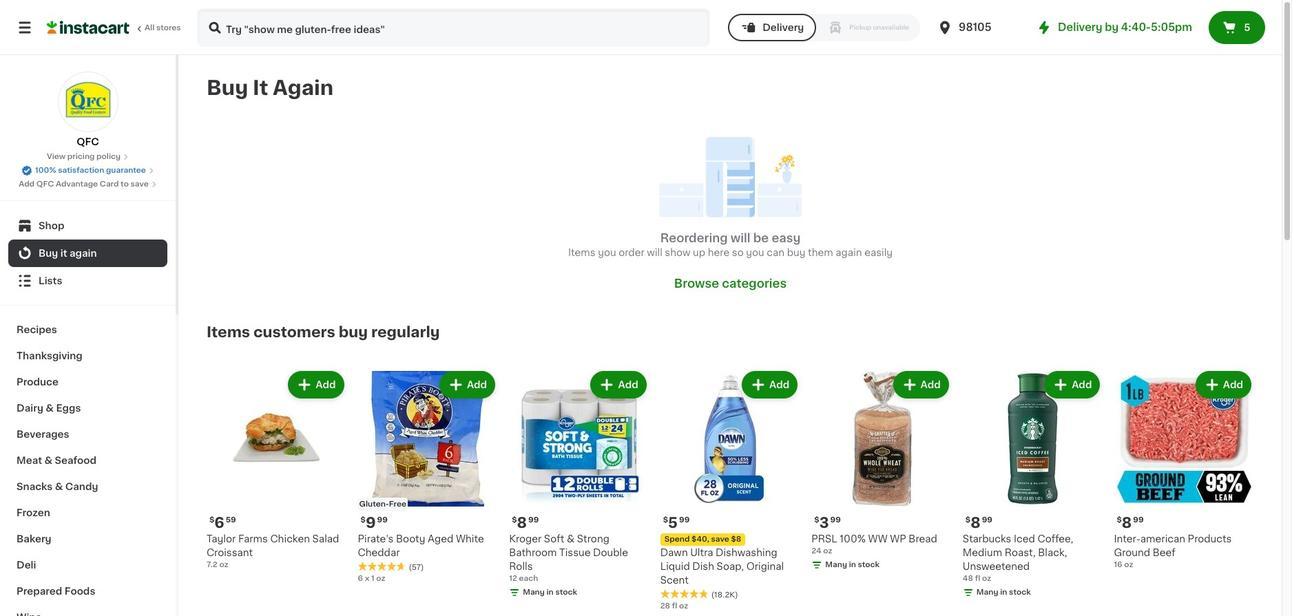 Task type: describe. For each thing, give the bounding box(es) containing it.
bakery
[[17, 534, 51, 544]]

soap,
[[717, 562, 744, 572]]

add for dawn ultra dishwashing liquid dish soap, original scent
[[769, 381, 790, 390]]

$ 8 99 for kroger
[[512, 516, 539, 530]]

shop
[[39, 221, 64, 231]]

product group containing 5
[[660, 369, 801, 616]]

items customers buy regularly
[[207, 325, 440, 340]]

ultra
[[690, 548, 713, 558]]

can
[[767, 248, 785, 258]]

& inside kroger soft & strong bathroom tissue double rolls 12 each
[[567, 534, 575, 544]]

0 horizontal spatial items
[[207, 325, 250, 340]]

1 you from the left
[[598, 248, 616, 258]]

add button for kroger soft & strong bathroom tissue double rolls
[[592, 373, 645, 398]]

it
[[60, 249, 67, 258]]

order
[[619, 248, 645, 258]]

many in stock for oz
[[825, 561, 880, 569]]

24
[[812, 548, 821, 555]]

0 horizontal spatial save
[[131, 180, 149, 188]]

all stores link
[[47, 8, 182, 47]]

98105 button
[[937, 8, 1019, 47]]

$ for kroger soft & strong bathroom tissue double rolls
[[512, 517, 517, 524]]

lists
[[39, 276, 62, 286]]

up
[[693, 248, 705, 258]]

policy
[[96, 153, 121, 160]]

2 you from the left
[[746, 248, 764, 258]]

buy for buy it again
[[39, 249, 58, 258]]

99 for prsl 100% ww wp bread
[[830, 517, 841, 524]]

1
[[371, 575, 374, 583]]

be
[[753, 233, 769, 244]]

reordering will be easy items you order will show up here so you can buy them again easily
[[568, 233, 893, 258]]

categories
[[722, 279, 787, 290]]

delivery button
[[728, 14, 816, 41]]

instacart logo image
[[47, 19, 129, 36]]

add for starbucks iced coffee, medium roast, black, unsweetened
[[1072, 381, 1092, 390]]

4:40-
[[1121, 22, 1151, 32]]

rolls
[[509, 562, 533, 572]]

advantage
[[56, 180, 98, 188]]

qfc logo image
[[58, 72, 118, 132]]

buy inside reordering will be easy items you order will show up here so you can buy them again easily
[[787, 248, 806, 258]]

add button for inter-american products ground beef
[[1197, 373, 1250, 398]]

oz right '1'
[[376, 575, 385, 583]]

snacks & candy link
[[8, 474, 167, 500]]

items inside reordering will be easy items you order will show up here so you can buy them again easily
[[568, 248, 596, 258]]

delivery by 4:40-5:05pm link
[[1036, 19, 1192, 36]]

again inside reordering will be easy items you order will show up here so you can buy them again easily
[[836, 248, 862, 258]]

produce link
[[8, 369, 167, 395]]

card
[[100, 180, 119, 188]]

coffee,
[[1038, 535, 1073, 544]]

in for oz
[[849, 561, 856, 569]]

recipes
[[17, 325, 57, 335]]

buy for buy it again
[[207, 78, 248, 98]]

oz inside prsl 100% ww wp bread 24 oz
[[823, 548, 832, 555]]

add for taylor farms chicken salad croissant
[[316, 381, 336, 390]]

spend $40, save $8
[[664, 536, 741, 543]]

meat & seafood
[[17, 456, 96, 466]]

so
[[732, 248, 744, 258]]

3
[[819, 516, 829, 530]]

100% inside 100% satisfaction guarantee button
[[35, 167, 56, 174]]

meat & seafood link
[[8, 448, 167, 474]]

spend
[[664, 536, 690, 543]]

dairy & eggs
[[17, 404, 81, 413]]

99 for kroger soft & strong bathroom tissue double rolls
[[528, 517, 539, 524]]

add qfc advantage card to save link
[[19, 179, 157, 190]]

product group containing 3
[[812, 369, 952, 574]]

$ 8 99 for starbucks
[[966, 516, 993, 530]]

buy it again
[[39, 249, 97, 258]]

99 for pirate's booty aged white cheddar
[[377, 517, 388, 524]]

produce
[[17, 377, 59, 387]]

it
[[253, 78, 268, 98]]

1 vertical spatial will
[[647, 248, 662, 258]]

stock for unsweetened
[[1009, 589, 1031, 596]]

cheddar
[[358, 548, 400, 558]]

5:05pm
[[1151, 22, 1192, 32]]

inter-
[[1114, 535, 1141, 544]]

snacks & candy
[[17, 482, 98, 492]]

frozen link
[[8, 500, 167, 526]]

100% inside prsl 100% ww wp bread 24 oz
[[840, 534, 866, 544]]

& for snacks
[[55, 482, 63, 492]]

strong
[[577, 534, 609, 544]]

salad
[[312, 534, 339, 544]]

48
[[963, 575, 973, 583]]

gluten-
[[359, 501, 389, 508]]

1 vertical spatial buy
[[339, 325, 368, 340]]

1 horizontal spatial qfc
[[77, 137, 99, 147]]

add button for starbucks iced coffee, medium roast, black, unsweetened
[[1046, 373, 1099, 398]]

kroger soft & strong bathroom tissue double rolls 12 each
[[509, 534, 628, 583]]

5 button
[[1209, 11, 1265, 44]]

aged
[[428, 535, 453, 544]]

customers
[[253, 325, 335, 340]]

browse categories
[[674, 279, 787, 290]]

taylor
[[207, 534, 236, 544]]

many for starbucks iced coffee, medium roast, black, unsweetened
[[977, 589, 998, 596]]

prepared foods link
[[8, 579, 167, 605]]

dairy & eggs link
[[8, 395, 167, 422]]

meat
[[17, 456, 42, 466]]

browse
[[674, 279, 719, 290]]

5 inside button
[[1244, 23, 1250, 32]]

thanksgiving link
[[8, 343, 167, 369]]

tissue
[[559, 548, 591, 558]]

starbucks iced coffee, medium roast, black, unsweetened 48 fl oz
[[963, 535, 1073, 583]]

chicken
[[270, 534, 310, 544]]

easily
[[865, 248, 893, 258]]

bakery link
[[8, 526, 167, 552]]

& for meat
[[44, 456, 52, 466]]

ground
[[1114, 548, 1150, 558]]

double
[[593, 548, 628, 558]]

98105
[[959, 22, 992, 32]]

1 horizontal spatial save
[[711, 536, 729, 543]]

buy it again
[[207, 78, 333, 98]]

$ for pirate's booty aged white cheddar
[[361, 517, 366, 524]]

Search field
[[198, 10, 709, 45]]

frozen
[[17, 508, 50, 518]]

beef
[[1153, 548, 1176, 558]]

each
[[519, 575, 538, 583]]

8 for kroger
[[517, 516, 527, 530]]

dawn ultra dishwashing liquid dish soap, original scent
[[660, 548, 784, 585]]



Task type: locate. For each thing, give the bounding box(es) containing it.
$ down 'gluten-'
[[361, 517, 366, 524]]

deli
[[17, 561, 36, 570]]

0 horizontal spatial qfc
[[36, 180, 54, 188]]

$ up inter-
[[1117, 517, 1122, 524]]

product group
[[207, 369, 347, 571], [358, 369, 498, 585], [509, 369, 649, 601], [660, 369, 801, 616], [812, 369, 952, 574], [963, 369, 1103, 601], [1114, 369, 1254, 571]]

5 add button from the left
[[894, 373, 948, 398]]

taylor farms chicken salad croissant 7.2 oz
[[207, 534, 339, 569]]

delivery by 4:40-5:05pm
[[1058, 22, 1192, 32]]

products
[[1188, 535, 1232, 544]]

prepared
[[17, 587, 62, 596]]

will up so
[[731, 233, 751, 244]]

x
[[365, 575, 369, 583]]

snacks
[[17, 482, 53, 492]]

99 up 'spend'
[[679, 517, 690, 524]]

items left the customers
[[207, 325, 250, 340]]

0 horizontal spatial many
[[523, 589, 545, 596]]

28
[[660, 603, 670, 610]]

1 horizontal spatial delivery
[[1058, 22, 1102, 32]]

1 add button from the left
[[290, 373, 343, 398]]

oz right 24
[[823, 548, 832, 555]]

bathroom
[[509, 548, 557, 558]]

99 right the 3
[[830, 517, 841, 524]]

0 horizontal spatial delivery
[[763, 23, 804, 32]]

$ for inter-american products ground beef
[[1117, 517, 1122, 524]]

1 $ from the left
[[209, 517, 214, 524]]

1 horizontal spatial 6
[[358, 575, 363, 583]]

$ for starbucks iced coffee, medium roast, black, unsweetened
[[966, 517, 971, 524]]

1 horizontal spatial again
[[836, 248, 862, 258]]

7 $ from the left
[[1117, 517, 1122, 524]]

1 horizontal spatial many in stock
[[825, 561, 880, 569]]

add button for taylor farms chicken salad croissant
[[290, 373, 343, 398]]

$ for taylor farms chicken salad croissant
[[209, 517, 214, 524]]

stores
[[156, 24, 181, 32]]

9
[[366, 516, 376, 530]]

show
[[665, 248, 691, 258]]

100% down view
[[35, 167, 56, 174]]

0 vertical spatial items
[[568, 248, 596, 258]]

6 left x
[[358, 575, 363, 583]]

1 vertical spatial 6
[[358, 575, 363, 583]]

1 horizontal spatial many
[[825, 561, 847, 569]]

3 $ from the left
[[814, 517, 819, 524]]

99 for inter-american products ground beef
[[1133, 517, 1144, 524]]

2 horizontal spatial stock
[[1009, 589, 1031, 596]]

view pricing policy link
[[47, 152, 129, 163]]

$ inside $ 3 99
[[814, 517, 819, 524]]

you left order
[[598, 248, 616, 258]]

$ up 'spend'
[[663, 517, 668, 524]]

& left candy
[[55, 482, 63, 492]]

add for prsl 100% ww wp bread
[[921, 381, 941, 390]]

0 horizontal spatial again
[[70, 249, 97, 258]]

2 horizontal spatial $ 8 99
[[1117, 516, 1144, 530]]

lists link
[[8, 267, 167, 295]]

0 horizontal spatial 100%
[[35, 167, 56, 174]]

oz inside taylor farms chicken salad croissant 7.2 oz
[[219, 561, 228, 569]]

1 horizontal spatial buy
[[207, 78, 248, 98]]

again inside 'buy it again' 'link'
[[70, 249, 97, 258]]

2 add button from the left
[[441, 373, 494, 398]]

& left the eggs
[[46, 404, 54, 413]]

1 horizontal spatial items
[[568, 248, 596, 258]]

buy it again link
[[8, 240, 167, 267]]

many in stock down unsweetened
[[977, 589, 1031, 596]]

$ 3 99
[[814, 516, 841, 530]]

2 horizontal spatial in
[[1000, 589, 1007, 596]]

add
[[19, 180, 35, 188], [316, 381, 336, 390], [467, 381, 487, 390], [618, 381, 638, 390], [769, 381, 790, 390], [921, 381, 941, 390], [1072, 381, 1092, 390], [1223, 381, 1243, 390]]

by
[[1105, 22, 1119, 32]]

0 vertical spatial 100%
[[35, 167, 56, 174]]

to
[[121, 180, 129, 188]]

100% left the ww
[[840, 534, 866, 544]]

0 horizontal spatial 8
[[517, 516, 527, 530]]

here
[[708, 248, 730, 258]]

28 fl oz
[[660, 603, 688, 610]]

qfc link
[[58, 72, 118, 149]]

2 99 from the left
[[830, 517, 841, 524]]

& up tissue
[[567, 534, 575, 544]]

99 up starbucks
[[982, 517, 993, 524]]

buy inside 'link'
[[39, 249, 58, 258]]

2 8 from the left
[[971, 516, 981, 530]]

add for kroger soft & strong bathroom tissue double rolls
[[618, 381, 638, 390]]

1 horizontal spatial buy
[[787, 248, 806, 258]]

oz right 16
[[1124, 561, 1133, 569]]

in down prsl 100% ww wp bread 24 oz at the right bottom of the page
[[849, 561, 856, 569]]

candy
[[65, 482, 98, 492]]

fl right 28
[[672, 603, 677, 610]]

100% satisfaction guarantee
[[35, 167, 146, 174]]

product group containing 9
[[358, 369, 498, 585]]

delivery
[[1058, 22, 1102, 32], [763, 23, 804, 32]]

stock down starbucks iced coffee, medium roast, black, unsweetened 48 fl oz
[[1009, 589, 1031, 596]]

99 right the 9
[[377, 517, 388, 524]]

1 vertical spatial items
[[207, 325, 250, 340]]

0 vertical spatial will
[[731, 233, 751, 244]]

3 product group from the left
[[509, 369, 649, 601]]

view
[[47, 153, 65, 160]]

many in stock down each
[[523, 589, 577, 596]]

items
[[568, 248, 596, 258], [207, 325, 250, 340]]

in down kroger soft & strong bathroom tissue double rolls 12 each
[[547, 589, 554, 596]]

add for pirate's booty aged white cheddar
[[467, 381, 487, 390]]

roast,
[[1005, 548, 1036, 558]]

1 vertical spatial 100%
[[840, 534, 866, 544]]

product group containing 6
[[207, 369, 347, 571]]

many down unsweetened
[[977, 589, 998, 596]]

1 horizontal spatial 8
[[971, 516, 981, 530]]

2 $ from the left
[[512, 517, 517, 524]]

6 add button from the left
[[1046, 373, 1099, 398]]

foods
[[65, 587, 95, 596]]

oz
[[823, 548, 832, 555], [219, 561, 228, 569], [1124, 561, 1133, 569], [376, 575, 385, 583], [982, 575, 991, 583], [679, 603, 688, 610]]

1 horizontal spatial will
[[731, 233, 751, 244]]

inter-american products ground beef 16 oz
[[1114, 535, 1232, 569]]

many for kroger soft & strong bathroom tissue double rolls
[[523, 589, 545, 596]]

8 up kroger
[[517, 516, 527, 530]]

$ 5 99
[[663, 516, 690, 530]]

$ left 59
[[209, 517, 214, 524]]

beverages link
[[8, 422, 167, 448]]

$ inside $ 5 99
[[663, 517, 668, 524]]

medium
[[963, 548, 1002, 558]]

fl right 48
[[975, 575, 980, 583]]

bread
[[909, 534, 937, 544]]

oz right 28
[[679, 603, 688, 610]]

1 product group from the left
[[207, 369, 347, 571]]

add button for pirate's booty aged white cheddar
[[441, 373, 494, 398]]

you down be
[[746, 248, 764, 258]]

0 vertical spatial 5
[[1244, 23, 1250, 32]]

items left order
[[568, 248, 596, 258]]

buy left regularly
[[339, 325, 368, 340]]

pricing
[[67, 153, 95, 160]]

add qfc advantage card to save
[[19, 180, 149, 188]]

ww
[[868, 534, 888, 544]]

1 horizontal spatial you
[[746, 248, 764, 258]]

99 for starbucks iced coffee, medium roast, black, unsweetened
[[982, 517, 993, 524]]

59
[[226, 517, 236, 524]]

add button for prsl 100% ww wp bread
[[894, 373, 948, 398]]

0 vertical spatial buy
[[207, 78, 248, 98]]

regularly
[[371, 325, 440, 340]]

free
[[389, 501, 406, 508]]

1 99 from the left
[[528, 517, 539, 524]]

0 horizontal spatial in
[[547, 589, 554, 596]]

reordering
[[660, 233, 728, 244]]

0 vertical spatial 6
[[214, 516, 224, 530]]

2 horizontal spatial many
[[977, 589, 998, 596]]

3 8 from the left
[[1122, 516, 1132, 530]]

beverages
[[17, 430, 69, 439]]

0 horizontal spatial fl
[[672, 603, 677, 610]]

in for double
[[547, 589, 554, 596]]

delivery inside 'link'
[[1058, 22, 1102, 32]]

eggs
[[56, 404, 81, 413]]

6 left 59
[[214, 516, 224, 530]]

service type group
[[728, 14, 920, 41]]

3 99 from the left
[[377, 517, 388, 524]]

shop link
[[8, 212, 167, 240]]

4 99 from the left
[[679, 517, 690, 524]]

$ for prsl 100% ww wp bread
[[814, 517, 819, 524]]

add button for dawn ultra dishwashing liquid dish soap, original scent
[[743, 373, 796, 398]]

0 horizontal spatial buy
[[339, 325, 368, 340]]

$ up starbucks
[[966, 517, 971, 524]]

2 horizontal spatial many in stock
[[977, 589, 1031, 596]]

stock for oz
[[858, 561, 880, 569]]

again right it
[[70, 249, 97, 258]]

7 product group from the left
[[1114, 369, 1254, 571]]

1 horizontal spatial in
[[849, 561, 856, 569]]

1 vertical spatial buy
[[39, 249, 58, 258]]

gluten-free
[[359, 501, 406, 508]]

1 horizontal spatial $ 8 99
[[966, 516, 993, 530]]

pirate's
[[358, 535, 394, 544]]

stock down prsl 100% ww wp bread 24 oz at the right bottom of the page
[[858, 561, 880, 569]]

satisfaction
[[58, 167, 104, 174]]

many for prsl 100% ww wp bread
[[825, 561, 847, 569]]

oz inside starbucks iced coffee, medium roast, black, unsweetened 48 fl oz
[[982, 575, 991, 583]]

3 add button from the left
[[592, 373, 645, 398]]

16
[[1114, 561, 1122, 569]]

6 x 1 oz
[[358, 575, 385, 583]]

99 up kroger
[[528, 517, 539, 524]]

7 add button from the left
[[1197, 373, 1250, 398]]

1 horizontal spatial fl
[[975, 575, 980, 583]]

8 up starbucks
[[971, 516, 981, 530]]

prsl
[[812, 534, 837, 544]]

$ up kroger
[[512, 517, 517, 524]]

many in stock down prsl 100% ww wp bread 24 oz at the right bottom of the page
[[825, 561, 880, 569]]

qfc up view pricing policy link
[[77, 137, 99, 147]]

0 vertical spatial fl
[[975, 575, 980, 583]]

8 up inter-
[[1122, 516, 1132, 530]]

thanksgiving
[[17, 351, 82, 361]]

0 horizontal spatial buy
[[39, 249, 58, 258]]

black,
[[1038, 548, 1067, 558]]

5 product group from the left
[[812, 369, 952, 574]]

buy
[[787, 248, 806, 258], [339, 325, 368, 340]]

oz right the 7.2
[[219, 561, 228, 569]]

0 horizontal spatial 6
[[214, 516, 224, 530]]

1 vertical spatial save
[[711, 536, 729, 543]]

6 product group from the left
[[963, 369, 1103, 601]]

$8
[[731, 536, 741, 543]]

add for inter-american products ground beef
[[1223, 381, 1243, 390]]

$ 8 99 up inter-
[[1117, 516, 1144, 530]]

save left $8 at bottom
[[711, 536, 729, 543]]

1 vertical spatial fl
[[672, 603, 677, 610]]

scent
[[660, 576, 689, 585]]

in down unsweetened
[[1000, 589, 1007, 596]]

$ inside $ 9 99
[[361, 517, 366, 524]]

in for unsweetened
[[1000, 589, 1007, 596]]

$ up prsl
[[814, 517, 819, 524]]

6 $ from the left
[[966, 517, 971, 524]]

will left "show" at the right top of page
[[647, 248, 662, 258]]

many down prsl
[[825, 561, 847, 569]]

5
[[1244, 23, 1250, 32], [668, 516, 678, 530]]

& for dairy
[[46, 404, 54, 413]]

stock down kroger soft & strong bathroom tissue double rolls 12 each
[[555, 589, 577, 596]]

qfc down view
[[36, 180, 54, 188]]

0 horizontal spatial $ 8 99
[[512, 516, 539, 530]]

1 horizontal spatial stock
[[858, 561, 880, 569]]

1 vertical spatial 5
[[668, 516, 678, 530]]

None search field
[[197, 8, 710, 47]]

$
[[209, 517, 214, 524], [512, 517, 517, 524], [814, 517, 819, 524], [361, 517, 366, 524], [663, 517, 668, 524], [966, 517, 971, 524], [1117, 517, 1122, 524]]

0 horizontal spatial 5
[[668, 516, 678, 530]]

★★★★★
[[358, 562, 406, 572], [358, 562, 406, 572], [660, 590, 709, 599], [660, 590, 709, 599]]

& right "meat"
[[44, 456, 52, 466]]

4 $ from the left
[[361, 517, 366, 524]]

fl inside starbucks iced coffee, medium roast, black, unsweetened 48 fl oz
[[975, 575, 980, 583]]

2 $ 8 99 from the left
[[966, 516, 993, 530]]

1 8 from the left
[[517, 516, 527, 530]]

2 horizontal spatial 8
[[1122, 516, 1132, 530]]

dishwashing
[[716, 548, 777, 558]]

$ inside $ 6 59
[[209, 517, 214, 524]]

stock for double
[[555, 589, 577, 596]]

99 for spend $40, save $8
[[679, 517, 690, 524]]

many down each
[[523, 589, 545, 596]]

0 vertical spatial qfc
[[77, 137, 99, 147]]

again
[[273, 78, 333, 98]]

99 inside $ 5 99
[[679, 517, 690, 524]]

oz inside inter-american products ground beef 16 oz
[[1124, 561, 1133, 569]]

browse categories link
[[674, 277, 787, 292]]

save right to
[[131, 180, 149, 188]]

1 horizontal spatial 5
[[1244, 23, 1250, 32]]

5 99 from the left
[[982, 517, 993, 524]]

4 add button from the left
[[743, 373, 796, 398]]

8 for starbucks
[[971, 516, 981, 530]]

4 product group from the left
[[660, 369, 801, 616]]

many in stock for double
[[523, 589, 577, 596]]

$ 8 99 up starbucks
[[966, 516, 993, 530]]

delivery for delivery
[[763, 23, 804, 32]]

0 vertical spatial buy
[[787, 248, 806, 258]]

99 up inter-
[[1133, 517, 1144, 524]]

kroger
[[509, 534, 542, 544]]

again right them
[[836, 248, 862, 258]]

delivery inside button
[[763, 23, 804, 32]]

fl
[[975, 575, 980, 583], [672, 603, 677, 610]]

many in stock for unsweetened
[[977, 589, 1031, 596]]

0 vertical spatial save
[[131, 180, 149, 188]]

buy down easy
[[787, 248, 806, 258]]

liquid
[[660, 562, 690, 572]]

$ 8 99 up kroger
[[512, 516, 539, 530]]

0 horizontal spatial will
[[647, 248, 662, 258]]

8
[[517, 516, 527, 530], [971, 516, 981, 530], [1122, 516, 1132, 530]]

99 inside $ 3 99
[[830, 517, 841, 524]]

6 99 from the left
[[1133, 517, 1144, 524]]

you
[[598, 248, 616, 258], [746, 248, 764, 258]]

$ 9 99
[[361, 516, 388, 530]]

0 horizontal spatial you
[[598, 248, 616, 258]]

oz down unsweetened
[[982, 575, 991, 583]]

1 vertical spatial qfc
[[36, 180, 54, 188]]

booty
[[396, 535, 425, 544]]

99 inside $ 9 99
[[377, 517, 388, 524]]

$ for spend $40, save $8
[[663, 517, 668, 524]]

delivery for delivery by 4:40-5:05pm
[[1058, 22, 1102, 32]]

2 product group from the left
[[358, 369, 498, 585]]

0 horizontal spatial many in stock
[[523, 589, 577, 596]]

1 horizontal spatial 100%
[[840, 534, 866, 544]]

3 $ 8 99 from the left
[[1117, 516, 1144, 530]]

5 $ from the left
[[663, 517, 668, 524]]

1 $ 8 99 from the left
[[512, 516, 539, 530]]

0 horizontal spatial stock
[[555, 589, 577, 596]]



Task type: vqa. For each thing, say whether or not it's contained in the screenshot.


